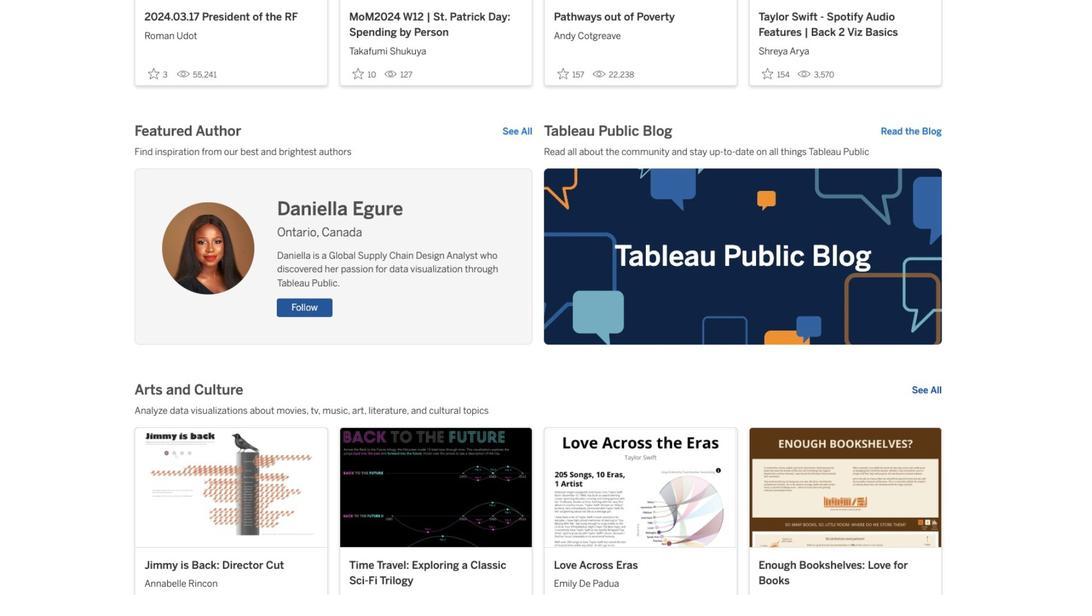 Task type: locate. For each thing, give the bounding box(es) containing it.
1 horizontal spatial add favorite image
[[762, 68, 774, 79]]

featured author: daniella.egure image
[[162, 202, 255, 294]]

0 horizontal spatial add favorite image
[[148, 68, 159, 79]]

1 add favorite image from the left
[[353, 68, 364, 79]]

add favorite image for third add favorite button from left
[[557, 68, 569, 79]]

2 workbook thumbnail image from the left
[[340, 428, 532, 547]]

4 workbook thumbnail image from the left
[[749, 428, 941, 547]]

4 add favorite button from the left
[[759, 64, 793, 83]]

1 horizontal spatial add favorite image
[[557, 68, 569, 79]]

2 add favorite image from the left
[[557, 68, 569, 79]]

0 horizontal spatial add favorite image
[[353, 68, 364, 79]]

3 add favorite button from the left
[[554, 64, 588, 83]]

Add Favorite button
[[144, 64, 172, 83], [349, 64, 380, 83], [554, 64, 588, 83], [759, 64, 793, 83]]

2 add favorite button from the left
[[349, 64, 380, 83]]

1 workbook thumbnail image from the left
[[135, 428, 327, 547]]

2 add favorite image from the left
[[762, 68, 774, 79]]

add favorite image
[[353, 68, 364, 79], [557, 68, 569, 79]]

add favorite image
[[148, 68, 159, 79], [762, 68, 774, 79]]

workbook thumbnail image
[[135, 428, 327, 547], [340, 428, 532, 547], [545, 428, 737, 547], [749, 428, 941, 547]]



Task type: describe. For each thing, give the bounding box(es) containing it.
see all arts and culture element
[[912, 384, 942, 398]]

analyze data visualizations about movies, tv, music, art, literature, and cultural topics element
[[135, 405, 942, 418]]

arts and culture heading
[[135, 382, 243, 400]]

tableau public blog heading
[[544, 123, 673, 141]]

find inspiration from our best and brightest authors element
[[135, 146, 532, 160]]

featured author heading
[[135, 123, 241, 141]]

see all featured authors element
[[502, 125, 532, 139]]

1 add favorite button from the left
[[144, 64, 172, 83]]

3 workbook thumbnail image from the left
[[545, 428, 737, 547]]

add favorite image for 3rd add favorite button from right
[[353, 68, 364, 79]]

read all about the community and stay up-to-date on all things tableau public element
[[544, 146, 942, 160]]

1 add favorite image from the left
[[148, 68, 159, 79]]



Task type: vqa. For each thing, say whether or not it's contained in the screenshot.
see all featured authors element in the left of the page
yes



